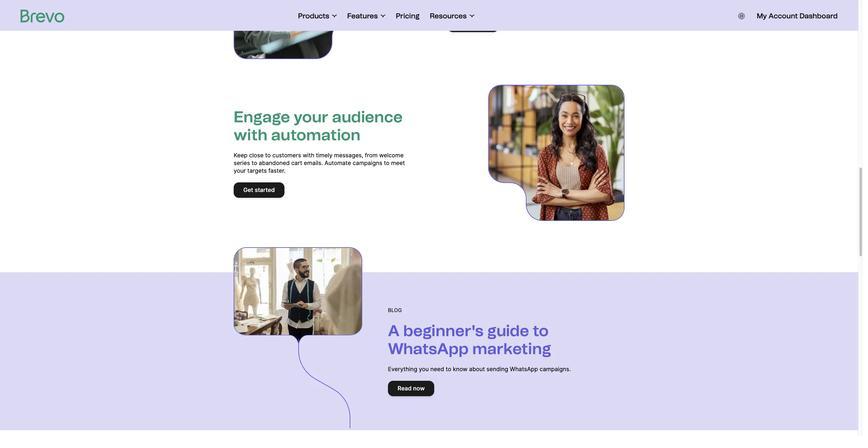 Task type: locate. For each thing, give the bounding box(es) containing it.
now
[[413, 386, 425, 392]]

products link
[[298, 12, 337, 21]]

with up close at the top of the page
[[234, 126, 268, 144]]

0 vertical spatial get started button
[[448, 17, 499, 32]]

1 vertical spatial started
[[255, 187, 275, 194]]

started
[[469, 21, 489, 28], [255, 187, 275, 194]]

everything
[[388, 366, 418, 373]]

0 horizontal spatial whatsapp
[[388, 340, 469, 359]]

1 vertical spatial get
[[244, 187, 253, 194]]

1 horizontal spatial get started
[[458, 21, 489, 28]]

get
[[458, 21, 468, 28], [244, 187, 253, 194]]

1 vertical spatial whatsapp
[[510, 366, 538, 373]]

campaigns.
[[540, 366, 571, 373]]

1 vertical spatial get started
[[244, 187, 275, 194]]

know
[[453, 366, 468, 373]]

whatsapp up the you
[[388, 340, 469, 359]]

targets
[[248, 168, 267, 174]]

get started button
[[448, 17, 499, 32], [234, 183, 285, 198]]

features link
[[348, 12, 386, 21]]

0 horizontal spatial with
[[234, 126, 268, 144]]

meet
[[391, 160, 405, 167]]

0 vertical spatial get
[[458, 21, 468, 28]]

1 horizontal spatial your
[[294, 108, 329, 126]]

1 vertical spatial get started button
[[234, 183, 285, 198]]

1 horizontal spatial started
[[469, 21, 489, 28]]

0 horizontal spatial started
[[255, 187, 275, 194]]

1 vertical spatial with
[[303, 152, 315, 159]]

features
[[348, 12, 378, 20]]

0 horizontal spatial get
[[244, 187, 253, 194]]

0 vertical spatial with
[[234, 126, 268, 144]]

0 vertical spatial whatsapp
[[388, 340, 469, 359]]

a beginner's guide to whatsapp marketing
[[388, 322, 552, 359]]

to
[[265, 152, 271, 159], [252, 160, 257, 167], [384, 160, 390, 167], [533, 322, 549, 341], [446, 366, 452, 373]]

sending
[[487, 366, 509, 373]]

whatsapp down marketing
[[510, 366, 538, 373]]

read now
[[398, 386, 425, 392]]

get started down targets
[[244, 187, 275, 194]]

with
[[234, 126, 268, 144], [303, 152, 315, 159]]

to inside a beginner's guide to whatsapp marketing
[[533, 322, 549, 341]]

read
[[398, 386, 412, 392]]

1 vertical spatial your
[[234, 168, 246, 174]]

0 horizontal spatial get started button
[[234, 183, 285, 198]]

cta image image
[[234, 248, 363, 344]]

my
[[757, 12, 767, 20]]

with up emails.
[[303, 152, 315, 159]]

0 horizontal spatial get started
[[244, 187, 275, 194]]

automation
[[271, 126, 361, 144]]

0 horizontal spatial your
[[234, 168, 246, 174]]

get down resources link
[[458, 21, 468, 28]]

get started
[[458, 21, 489, 28], [244, 187, 275, 194]]

you
[[419, 366, 429, 373]]

get for bottom get started button
[[244, 187, 253, 194]]

your
[[294, 108, 329, 126], [234, 168, 246, 174]]

started down resources link
[[469, 21, 489, 28]]

1 horizontal spatial with
[[303, 152, 315, 159]]

a
[[388, 322, 400, 341]]

get started down resources link
[[458, 21, 489, 28]]

engage
[[234, 108, 290, 126]]

1 horizontal spatial get started button
[[448, 17, 499, 32]]

1 horizontal spatial whatsapp
[[510, 366, 538, 373]]

brevo image
[[21, 10, 64, 23]]

timely
[[316, 152, 333, 159]]

started down targets
[[255, 187, 275, 194]]

whatsapp
[[388, 340, 469, 359], [510, 366, 538, 373]]

0 vertical spatial get started
[[458, 21, 489, 28]]

get down targets
[[244, 187, 253, 194]]

0 vertical spatial your
[[294, 108, 329, 126]]

1 horizontal spatial get
[[458, 21, 468, 28]]



Task type: vqa. For each thing, say whether or not it's contained in the screenshot.
is to the bottom
no



Task type: describe. For each thing, give the bounding box(es) containing it.
my account dashboard link
[[757, 12, 838, 21]]

with inside 'keep close to customers with timely messages, from welcome series to abandoned cart emails. automate campaigns to meet your targets faster.'
[[303, 152, 315, 159]]

your inside 'keep close to customers with timely messages, from welcome series to abandoned cart emails. automate campaigns to meet your targets faster.'
[[234, 168, 246, 174]]

emails.
[[304, 160, 323, 167]]

whatsapp inside a beginner's guide to whatsapp marketing
[[388, 340, 469, 359]]

resources
[[430, 12, 467, 20]]

welcome
[[379, 152, 404, 159]]

series
[[234, 160, 250, 167]]

automate
[[325, 160, 351, 167]]

account
[[769, 12, 799, 20]]

need
[[431, 366, 444, 373]]

read now button
[[388, 382, 435, 397]]

keep
[[234, 152, 248, 159]]

customers
[[273, 152, 301, 159]]

random image
[[489, 85, 625, 221]]

resources link
[[430, 12, 475, 21]]

messages,
[[334, 152, 364, 159]]

products
[[298, 12, 329, 20]]

marketing
[[473, 340, 552, 359]]

with inside "engage your audience with automation"
[[234, 126, 268, 144]]

keep close to customers with timely messages, from welcome series to abandoned cart emails. automate campaigns to meet your targets faster.
[[234, 152, 405, 174]]

everything you need to know about sending whatsapp campaigns.
[[388, 366, 571, 373]]

pricing
[[396, 12, 420, 20]]

guide
[[488, 322, 530, 341]]

your inside "engage your audience with automation"
[[294, 108, 329, 126]]

blog
[[388, 308, 402, 314]]

audience
[[332, 108, 403, 126]]

campaigns
[[353, 160, 383, 167]]

beginner's
[[404, 322, 484, 341]]

0 vertical spatial started
[[469, 21, 489, 28]]

about
[[469, 366, 485, 373]]

pricing link
[[396, 12, 420, 21]]

my account dashboard
[[757, 12, 838, 20]]

from
[[365, 152, 378, 159]]

faster.
[[269, 168, 286, 174]]

engage your audience with automation
[[234, 108, 403, 144]]

close
[[249, 152, 264, 159]]

dashboard
[[800, 12, 838, 20]]

abandoned
[[259, 160, 290, 167]]

button image
[[739, 13, 745, 19]]

get for the rightmost get started button
[[458, 21, 468, 28]]

cart
[[292, 160, 302, 167]]



